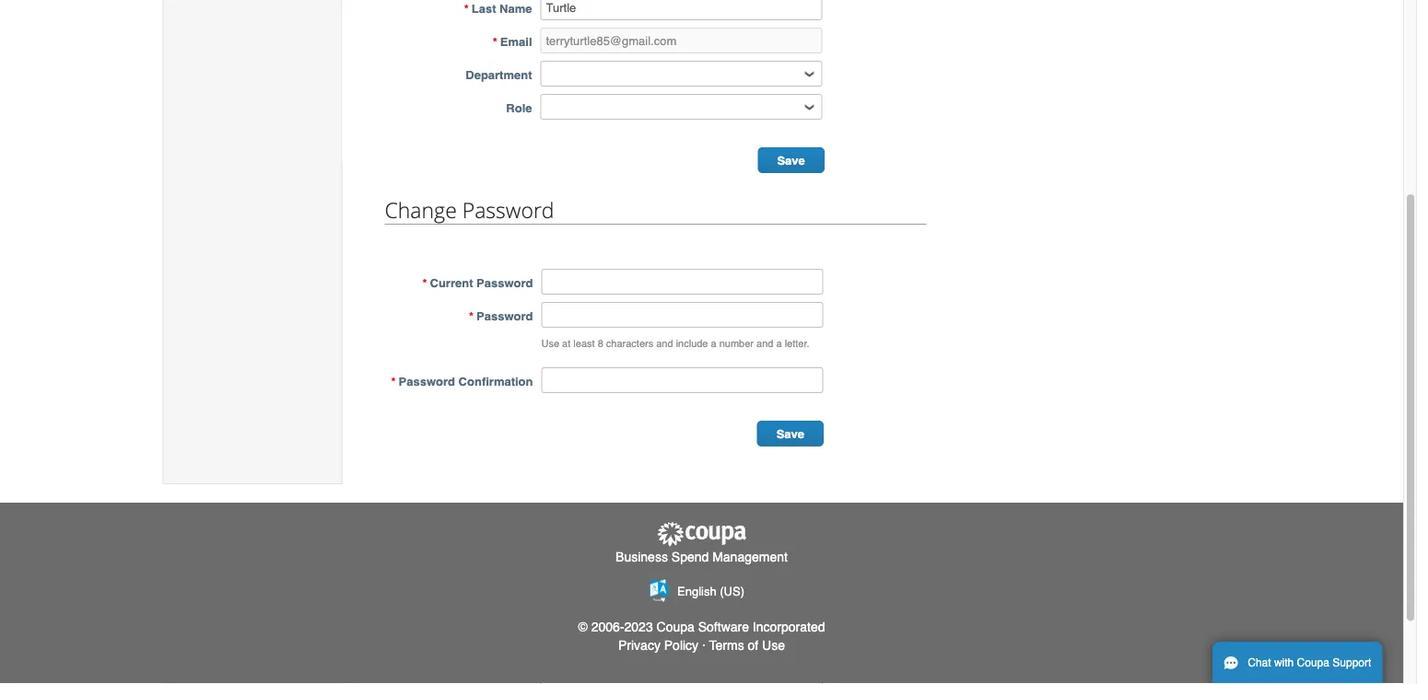 Task type: vqa. For each thing, say whether or not it's contained in the screenshot.
'Password'
yes



Task type: locate. For each thing, give the bounding box(es) containing it.
1 vertical spatial use
[[762, 638, 785, 653]]

of
[[748, 638, 759, 653]]

use left at
[[541, 338, 559, 350]]

use at least 8 characters and include a number and a letter.
[[541, 338, 810, 350]]

None text field
[[540, 0, 822, 20], [540, 28, 822, 53], [540, 0, 822, 20], [540, 28, 822, 53]]

email
[[500, 35, 532, 48]]

* for * last name
[[464, 1, 469, 15]]

coupa inside 'button'
[[1297, 657, 1330, 670]]

0 horizontal spatial coupa
[[657, 620, 695, 635]]

password for * password
[[476, 309, 533, 323]]

spend
[[672, 549, 709, 564]]

* for * password
[[469, 309, 474, 323]]

password up * current password
[[462, 195, 554, 224]]

0 vertical spatial use
[[541, 338, 559, 350]]

save for top save button
[[777, 154, 805, 168]]

chat
[[1248, 657, 1271, 670]]

0 horizontal spatial and
[[656, 338, 673, 350]]

least
[[573, 338, 595, 350]]

2023
[[624, 620, 653, 635]]

support
[[1333, 657, 1371, 670]]

password left the confirmation
[[399, 375, 455, 388]]

1 vertical spatial coupa
[[1297, 657, 1330, 670]]

2 a from the left
[[776, 338, 782, 350]]

1 vertical spatial save
[[776, 428, 804, 441]]

a right include
[[711, 338, 717, 350]]

coupa right with
[[1297, 657, 1330, 670]]

use
[[541, 338, 559, 350], [762, 638, 785, 653]]

password
[[462, 195, 554, 224], [476, 276, 533, 290], [476, 309, 533, 323], [399, 375, 455, 388]]

a
[[711, 338, 717, 350], [776, 338, 782, 350]]

privacy
[[618, 638, 661, 653]]

password for change password
[[462, 195, 554, 224]]

1 horizontal spatial a
[[776, 338, 782, 350]]

and right number
[[757, 338, 773, 350]]

2 and from the left
[[757, 338, 773, 350]]

1 horizontal spatial and
[[757, 338, 773, 350]]

privacy policy link
[[618, 638, 699, 653]]

english (us)
[[677, 585, 745, 599]]

password up * password
[[476, 276, 533, 290]]

chat with coupa support
[[1248, 657, 1371, 670]]

terms
[[709, 638, 744, 653]]

at
[[562, 338, 571, 350]]

business
[[616, 549, 668, 564]]

0 vertical spatial save button
[[758, 147, 825, 173]]

*
[[464, 1, 469, 15], [493, 35, 497, 48], [422, 276, 427, 290], [469, 309, 474, 323], [391, 375, 396, 388]]

and
[[656, 338, 673, 350], [757, 338, 773, 350]]

* current password
[[422, 276, 533, 290]]

save button
[[758, 147, 825, 173], [757, 421, 824, 447]]

use right of
[[762, 638, 785, 653]]

1 horizontal spatial use
[[762, 638, 785, 653]]

a left letter.
[[776, 338, 782, 350]]

software
[[698, 620, 749, 635]]

coupa
[[657, 620, 695, 635], [1297, 657, 1330, 670]]

None password field
[[541, 269, 823, 295], [541, 302, 823, 328], [541, 368, 823, 393], [541, 269, 823, 295], [541, 302, 823, 328], [541, 368, 823, 393]]

business spend management
[[616, 549, 788, 564]]

role
[[506, 101, 532, 115]]

0 horizontal spatial a
[[711, 338, 717, 350]]

coupa up policy
[[657, 620, 695, 635]]

incorporated
[[753, 620, 825, 635]]

1 horizontal spatial coupa
[[1297, 657, 1330, 670]]

1 vertical spatial save button
[[757, 421, 824, 447]]

1 and from the left
[[656, 338, 673, 350]]

password down * current password
[[476, 309, 533, 323]]

* for * password confirmation
[[391, 375, 396, 388]]

save
[[777, 154, 805, 168], [776, 428, 804, 441]]

© 2006-2023 coupa software incorporated
[[578, 620, 825, 635]]

and left include
[[656, 338, 673, 350]]

password for * password confirmation
[[399, 375, 455, 388]]

0 vertical spatial save
[[777, 154, 805, 168]]



Task type: describe. For each thing, give the bounding box(es) containing it.
english
[[677, 585, 717, 599]]

with
[[1274, 657, 1294, 670]]

privacy policy
[[618, 638, 699, 653]]

1 a from the left
[[711, 338, 717, 350]]

name
[[499, 1, 532, 15]]

last
[[472, 1, 496, 15]]

characters
[[606, 338, 653, 350]]

* for * email
[[493, 35, 497, 48]]

* password confirmation
[[391, 375, 533, 388]]

chat with coupa support button
[[1213, 642, 1382, 685]]

* email
[[493, 35, 532, 48]]

include
[[676, 338, 708, 350]]

change
[[385, 195, 457, 224]]

change password
[[385, 195, 554, 224]]

confirmation
[[459, 375, 533, 388]]

save for the bottom save button
[[776, 428, 804, 441]]

* for * current password
[[422, 276, 427, 290]]

policy
[[664, 638, 699, 653]]

(us)
[[720, 585, 745, 599]]

* last name
[[464, 1, 532, 15]]

letter.
[[785, 338, 810, 350]]

8
[[598, 338, 603, 350]]

©
[[578, 620, 588, 635]]

number
[[719, 338, 754, 350]]

coupa supplier portal image
[[656, 522, 748, 548]]

management
[[712, 549, 788, 564]]

current
[[430, 276, 473, 290]]

* password
[[469, 309, 533, 323]]

department
[[466, 68, 532, 82]]

terms of use
[[709, 638, 785, 653]]

terms of use link
[[709, 638, 785, 653]]

2006-
[[591, 620, 624, 635]]

0 vertical spatial coupa
[[657, 620, 695, 635]]

0 horizontal spatial use
[[541, 338, 559, 350]]



